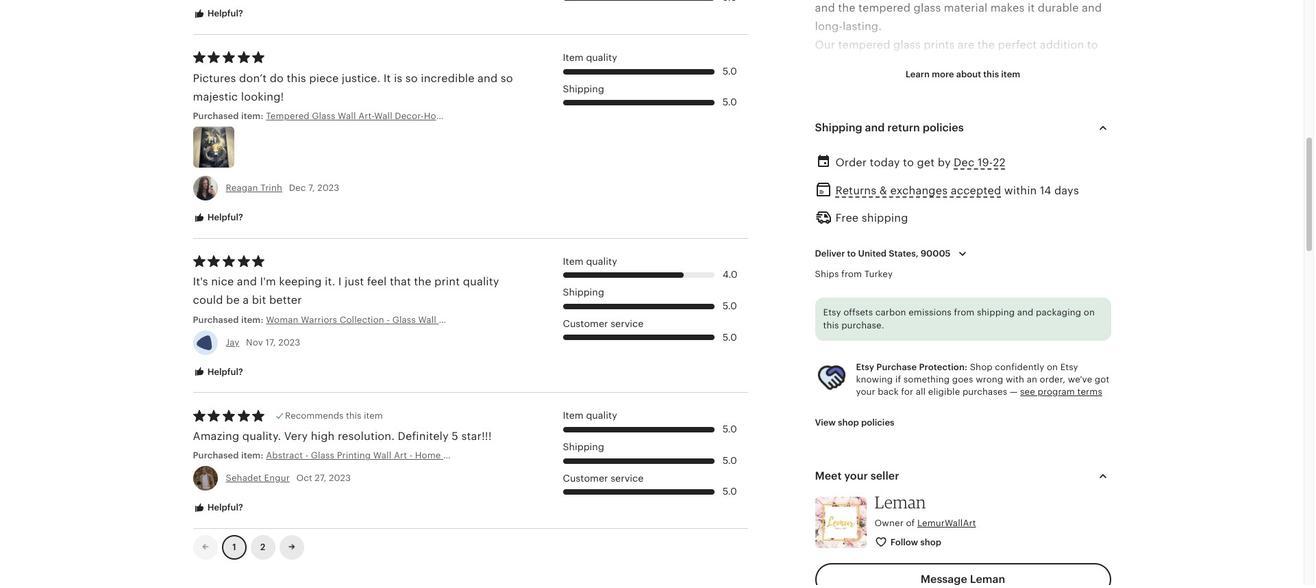 Task type: describe. For each thing, give the bounding box(es) containing it.
leman
[[875, 493, 926, 513]]

better
[[269, 295, 302, 307]]

sehadet engur link
[[226, 474, 290, 484]]

4.0
[[723, 270, 737, 281]]

2 horizontal spatial art
[[1032, 132, 1046, 144]]

carbon
[[875, 307, 906, 318]]

3 purchased item: from the top
[[193, 451, 266, 461]]

customer service for amazing quality. very high resolution. definitely 5 star!!!
[[563, 473, 644, 484]]

this
[[815, 76, 837, 88]]

purchased item: for looking!
[[193, 111, 266, 121]]

to right ready
[[1037, 263, 1048, 274]]

do
[[270, 72, 284, 84]]

item: for looking!
[[241, 111, 263, 121]]

resistance.
[[1037, 188, 1096, 200]]

something
[[903, 375, 950, 385]]

item inside dropdown button
[[1001, 69, 1020, 79]]

★ your satisfaction is our priority.
[[815, 319, 995, 330]]

view details of this review photo by reagan trinh image
[[193, 127, 234, 168]]

quality for it's nice and i'm keeping it. i just feel that the print quality could be a bit better
[[586, 256, 617, 267]]

definitely
[[398, 431, 449, 443]]

packaging
[[1036, 307, 1081, 318]]

★ for ★ pigment-based inks for exception fade resistance.
[[815, 188, 826, 200]]

prints inside our tempered glass prints are the perfect addition to any space.
[[924, 39, 955, 51]]

addition
[[1040, 39, 1084, 51]]

shipping and return policies
[[815, 122, 964, 133]]

pre-
[[930, 263, 952, 274]]

fade
[[1011, 188, 1034, 200]]

wall left art
[[993, 561, 1015, 572]]

shop for view
[[838, 418, 859, 428]]

are inside "★ our tempered glass prints are guaranteed to look fabulous for years to come."
[[972, 225, 989, 237]]

item quality for so
[[563, 52, 617, 63]]

i
[[338, 276, 342, 288]]

1 vertical spatial dec
[[289, 183, 306, 193]]

to right due
[[941, 300, 952, 312]]

on inside this piece of glass wall art can be hung on any wall, making it a versatile piece of art that can be enjoyed for years to come. the vibrant colors and unique design make it a stunning piece of glass art that will be the focal point of any room.
[[1028, 76, 1042, 88]]

pictures don't do this piece justice. it is so incredible and so majestic looking!
[[193, 72, 513, 103]]

22
[[993, 157, 1005, 168]]

perfect
[[998, 39, 1037, 51]]

for inside this piece of glass wall art can be hung on any wall, making it a versatile piece of art that can be enjoyed for years to come. the vibrant colors and unique design make it a stunning piece of glass art that will be the focal point of any room.
[[815, 114, 830, 125]]

bit
[[252, 295, 266, 307]]

glass down colors
[[1001, 132, 1029, 144]]

come. inside this piece of glass wall art can be hung on any wall, making it a versatile piece of art that can be enjoyed for years to come. the vibrant colors and unique design make it a stunning piece of glass art that will be the focal point of any room.
[[878, 114, 912, 125]]

sehadet engur oct 27, 2023
[[226, 474, 351, 484]]

please
[[829, 337, 863, 349]]

business right 1-
[[926, 430, 972, 442]]

a up today
[[896, 132, 902, 144]]

1 vertical spatial tempered
[[981, 207, 1033, 218]]

business inside australia, new zealand and oceania: 3-4 business days.
[[1034, 505, 1081, 516]]

kingdom:
[[853, 430, 905, 442]]

keeping
[[279, 276, 322, 288]]

tempered
[[815, 561, 869, 572]]

0 horizontal spatial united
[[815, 430, 850, 442]]

jay
[[226, 338, 239, 348]]

for inside "★ our tempered glass prints are guaranteed to look fabulous for years to come."
[[864, 244, 879, 256]]

0 vertical spatial dec
[[954, 157, 975, 168]]

custom
[[944, 337, 984, 349]]

piece down vibrant
[[955, 132, 984, 144]]

2- for canada:
[[862, 468, 872, 479]]

etsy for etsy offsets carbon emissions from shipping and packaging on this purchase.
[[823, 307, 841, 318]]

2- for europe:
[[859, 486, 869, 498]]

with
[[1006, 375, 1024, 385]]

to up hardware
[[913, 244, 924, 256]]

0 vertical spatial shipping
[[862, 213, 908, 224]]

returns & exchanges accepted button
[[835, 181, 1001, 201]]

ships from turkey
[[815, 269, 893, 280]]

the inside our tempered glass prints are the perfect addition to any space.
[[978, 39, 995, 51]]

helpful? for fourth helpful? button from the top
[[205, 503, 243, 513]]

your inside dropdown button
[[844, 471, 868, 483]]

tempered inside our tempered glass prints are the perfect addition to any space.
[[838, 39, 890, 51]]

3 for europe:
[[869, 486, 876, 498]]

glass inside "★ our tempered glass prints are guaranteed to look fabulous for years to come."
[[907, 225, 935, 237]]

helpful? for third helpful? button
[[205, 367, 243, 377]]

tempered inside "★ our tempered glass prints are guaranteed to look fabulous for years to come."
[[852, 225, 904, 237]]

tempered glass wall art-stained wall art -life of tree wall decor-glass printing -large wall art-wal
[[815, 561, 1100, 586]]

prints inside "★ our tempered glass prints are guaranteed to look fabulous for years to come."
[[938, 225, 969, 237]]

return
[[887, 122, 920, 133]]

come. inside "★ our tempered glass prints are guaranteed to look fabulous for years to come."
[[927, 244, 961, 256]]

1 horizontal spatial 2
[[916, 430, 923, 442]]

of up versatile
[[872, 76, 883, 88]]

vibrant
[[937, 114, 975, 125]]

of inside tempered glass wall art-stained wall art -life of tree wall decor-glass printing -large wall art-wal
[[1063, 561, 1074, 572]]

this piece of glass wall art can be hung on any wall, making it a versatile piece of art that can be enjoyed for years to come. the vibrant colors and unique design make it a stunning piece of glass art that will be the focal point of any room.
[[815, 76, 1108, 163]]

knowing
[[856, 375, 893, 385]]

1 vertical spatial is
[[921, 319, 929, 330]]

this inside pictures don't do this piece justice. it is so incredible and so majestic looking!
[[287, 72, 306, 84]]

our inside "★ our tempered glass prints are guaranteed to look fabulous for years to come."
[[829, 225, 849, 237]]

returns
[[835, 185, 876, 197]]

be inside the it's nice and i'm keeping it. i just feel that the print quality could be a bit better
[[226, 295, 240, 307]]

our
[[932, 319, 950, 330]]

pictures
[[193, 72, 236, 84]]

4 5.0 from the top
[[723, 332, 737, 343]]

turkey
[[864, 269, 893, 280]]

due
[[918, 300, 938, 312]]

1 vertical spatial 2023
[[278, 338, 300, 348]]

and inside this piece of glass wall art can be hung on any wall, making it a versatile piece of art that can be enjoyed for years to come. the vibrant colors and unique design make it a stunning piece of glass art that will be the focal point of any room.
[[1014, 114, 1034, 125]]

justice.
[[342, 72, 380, 84]]

days
[[1054, 185, 1079, 197]]

0 vertical spatial glass
[[872, 561, 900, 572]]

business for canada: 2-3 business days.
[[882, 468, 929, 479]]

print
[[434, 276, 460, 288]]

stained
[[949, 561, 990, 572]]

offsets
[[843, 307, 873, 318]]

monitors.
[[1004, 300, 1055, 312]]

to left get
[[903, 157, 914, 168]]

from inside etsy offsets carbon emissions from shipping and packaging on this purchase.
[[954, 307, 975, 318]]

★ for ★ hanging hardware pre-installed, ready to hang.
[[815, 263, 826, 274]]

of up vibrant
[[957, 95, 968, 107]]

be up unique
[[1035, 95, 1049, 107]]

majestic
[[193, 91, 238, 103]]

★ for ★ colors may vary due to different monitors.
[[815, 300, 826, 312]]

★ colors may vary due to different monitors.
[[815, 300, 1055, 312]]

shipping for pictures don't do this piece justice. it is so incredible and so majestic looking!
[[563, 83, 604, 94]]

7 5.0 from the top
[[723, 487, 737, 498]]

piece inside pictures don't do this piece justice. it is so incredible and so majestic looking!
[[309, 72, 339, 84]]

a left versatile
[[867, 95, 874, 107]]

0 vertical spatial can
[[958, 76, 978, 88]]

be right will
[[1095, 132, 1108, 144]]

1 vertical spatial that
[[1049, 132, 1071, 144]]

1 vertical spatial can
[[1013, 95, 1032, 107]]

this inside etsy offsets carbon emissions from shipping and packaging on this purchase.
[[823, 321, 839, 331]]

etsy offsets carbon emissions from shipping and packaging on this purchase.
[[823, 307, 1095, 331]]

is inside pictures don't do this piece justice. it is so incredible and so majestic looking!
[[394, 72, 402, 84]]

view
[[815, 418, 836, 428]]

it's nice and i'm keeping it. i just feel that the print quality could be a bit better
[[193, 276, 499, 307]]

shipping for it's nice and i'm keeping it. i just feel that the print quality could be a bit better
[[563, 287, 604, 298]]

tree
[[1077, 561, 1100, 572]]

1 vertical spatial glass
[[876, 579, 905, 586]]

17,
[[265, 338, 276, 348]]

order,
[[1040, 375, 1065, 385]]

shop for follow
[[920, 537, 941, 548]]

recommends
[[285, 411, 344, 422]]

just
[[345, 276, 364, 288]]

lemurwallart
[[917, 519, 976, 529]]

of down colors
[[987, 132, 998, 144]]

enjoyed
[[1052, 95, 1095, 107]]

a down based
[[887, 207, 893, 218]]

sehadet
[[226, 474, 262, 484]]

returns & exchanges accepted within 14 days
[[835, 185, 1079, 197]]

a inside the it's nice and i'm keeping it. i just feel that the print quality could be a bit better
[[243, 295, 249, 307]]

eligible
[[928, 387, 960, 397]]

i'm
[[260, 276, 276, 288]]

wall up printing
[[903, 561, 926, 572]]

order today to get by dec 19-22
[[835, 157, 1005, 168]]

★ for ★ our tempered glass prints are guaranteed to look fabulous for years to come.
[[815, 225, 826, 237]]

shipping inside dropdown button
[[815, 122, 862, 133]]

if
[[895, 375, 901, 385]]

1 horizontal spatial 4
[[896, 207, 903, 218]]

hanging
[[829, 263, 874, 274]]

and inside etsy offsets carbon emissions from shipping and packaging on this purchase.
[[1017, 307, 1033, 318]]

quality inside the it's nice and i'm keeping it. i just feel that the print quality could be a bit better
[[463, 276, 499, 288]]

quality for pictures don't do this piece justice. it is so incredible and so majestic looking!
[[586, 52, 617, 63]]

3- inside australia, new zealand and oceania: 3-4 business days.
[[1014, 505, 1024, 516]]

pigment-
[[829, 188, 877, 200]]

view shop policies
[[815, 418, 894, 428]]

★ please contact us for custom size prints.
[[815, 337, 1044, 349]]

feel
[[367, 276, 387, 288]]

high
[[311, 431, 335, 443]]

piece down space. on the top of the page
[[840, 76, 869, 88]]

years inside this piece of glass wall art can be hung on any wall, making it a versatile piece of art that can be enjoyed for years to come. the vibrant colors and unique design make it a stunning piece of glass art that will be the focal point of any room.
[[833, 114, 861, 125]]

your inside shop confidently on etsy knowing if something goes wrong with an order, we've got your back for all eligible purchases —
[[856, 387, 875, 397]]

new
[[868, 505, 891, 516]]

1 vertical spatial it
[[886, 132, 893, 144]]

★ for ★ printed on a 4 mm premium tempered glass.
[[815, 207, 826, 218]]

shipping for amazing quality. very high resolution. definitely 5 star!!!
[[563, 442, 604, 453]]

dec 19-22 button
[[954, 153, 1005, 173]]

the inside the it's nice and i'm keeping it. i just feel that the print quality could be a bit better
[[414, 276, 431, 288]]

prints.
[[1010, 337, 1044, 349]]

days. down purchases at the bottom
[[975, 430, 1003, 442]]

3 item: from the top
[[241, 451, 263, 461]]

canada:
[[815, 468, 859, 479]]

follow shop
[[890, 537, 941, 548]]

purchased for looking!
[[193, 111, 239, 121]]

policies inside button
[[861, 418, 894, 428]]

19-
[[978, 157, 993, 168]]

★ for ★ your satisfaction is our priority.
[[815, 319, 826, 330]]

shipping
[[815, 374, 867, 386]]

1 vertical spatial 4
[[854, 412, 861, 423]]



Task type: locate. For each thing, give the bounding box(es) containing it.
1 vertical spatial art
[[971, 95, 986, 107]]

2 customer from the top
[[563, 473, 608, 484]]

90005
[[921, 249, 951, 259]]

1 vertical spatial item
[[364, 411, 383, 422]]

2 vertical spatial item:
[[241, 451, 263, 461]]

days. for canada: 2-3 business days.
[[932, 468, 960, 479]]

2 horizontal spatial the
[[978, 39, 995, 51]]

1 vertical spatial item quality
[[563, 256, 617, 267]]

us
[[910, 337, 923, 349]]

2 purchased from the top
[[193, 315, 239, 325]]

1 horizontal spatial from
[[954, 307, 975, 318]]

usa: 3-4 business days.
[[815, 412, 942, 423]]

follow shop button
[[864, 531, 953, 556]]

will
[[1074, 132, 1092, 144]]

★ printed on a 4 mm premium tempered glass.
[[815, 207, 1067, 218]]

2 5.0 from the top
[[723, 97, 737, 108]]

0 vertical spatial art-
[[929, 561, 949, 572]]

1 item: from the top
[[241, 111, 263, 121]]

days. up leman owner of lemurwallart
[[932, 468, 960, 479]]

0 vertical spatial item:
[[241, 111, 263, 121]]

service for amazing quality. very high resolution. definitely 5 star!!!
[[611, 473, 644, 484]]

is right the it
[[394, 72, 402, 84]]

0 horizontal spatial etsy
[[823, 307, 841, 318]]

oct
[[296, 474, 312, 484]]

0 horizontal spatial is
[[394, 72, 402, 84]]

be down nice
[[226, 295, 240, 307]]

see
[[1020, 387, 1035, 397]]

learn
[[906, 69, 930, 79]]

glass down ---------------------------
[[872, 561, 900, 572]]

program
[[1038, 387, 1075, 397]]

1 vertical spatial 3
[[869, 486, 876, 498]]

on up the order,
[[1047, 362, 1058, 373]]

purchased item: for could
[[193, 315, 266, 325]]

united down view
[[815, 430, 850, 442]]

etsy for etsy purchase protection:
[[856, 362, 874, 373]]

1 service from the top
[[611, 318, 644, 329]]

all
[[916, 387, 926, 397]]

usa:
[[815, 412, 841, 423]]

3 item quality from the top
[[563, 411, 617, 422]]

glass
[[872, 561, 900, 572], [876, 579, 905, 586]]

shop right view
[[838, 418, 859, 428]]

glass left printing
[[876, 579, 905, 586]]

1 horizontal spatial so
[[501, 72, 513, 84]]

helpful? for second helpful? button
[[205, 212, 243, 223]]

1 purchased from the top
[[193, 111, 239, 121]]

1 item quality from the top
[[563, 52, 617, 63]]

helpful? button up pictures
[[183, 2, 253, 27]]

this
[[983, 69, 999, 79], [287, 72, 306, 84], [823, 321, 839, 331], [346, 411, 361, 422]]

0 vertical spatial come.
[[878, 114, 912, 125]]

item up resolution.
[[364, 411, 383, 422]]

it right making
[[857, 95, 864, 107]]

any left wall,
[[1045, 76, 1063, 88]]

2 item quality from the top
[[563, 256, 617, 267]]

4 helpful? button from the top
[[183, 496, 253, 521]]

for inside shop confidently on etsy knowing if something goes wrong with an order, we've got your back for all eligible purchases —
[[901, 387, 913, 397]]

item quality for print
[[563, 256, 617, 267]]

0 vertical spatial your
[[856, 387, 875, 397]]

for up turkey
[[864, 244, 879, 256]]

0 vertical spatial 3
[[872, 468, 879, 479]]

on
[[1028, 76, 1042, 88], [871, 207, 884, 218], [1084, 307, 1095, 318], [1047, 362, 1058, 373]]

7,
[[308, 183, 315, 193]]

2 service from the top
[[611, 473, 644, 484]]

1-
[[908, 430, 916, 442]]

★ left the free
[[815, 207, 826, 218]]

this up amazing quality. very high resolution. definitely 5 star!!!
[[346, 411, 361, 422]]

meet your seller
[[815, 471, 899, 483]]

business for usa: 3-4 business days.
[[864, 412, 911, 423]]

it right the make
[[886, 132, 893, 144]]

1 so from the left
[[405, 72, 418, 84]]

this inside dropdown button
[[983, 69, 999, 79]]

purchased for could
[[193, 315, 239, 325]]

owner
[[875, 519, 904, 529]]

2 vertical spatial art
[[1032, 132, 1046, 144]]

leman image
[[815, 497, 866, 548]]

the
[[915, 114, 934, 125]]

follow
[[890, 537, 918, 548]]

unique
[[1037, 114, 1074, 125]]

making
[[815, 95, 854, 107]]

united up turkey
[[858, 249, 887, 259]]

1 helpful? button from the top
[[183, 2, 253, 27]]

1 vertical spatial item:
[[241, 315, 263, 325]]

this right 'about'
[[983, 69, 999, 79]]

1 horizontal spatial art
[[971, 95, 986, 107]]

of right life
[[1063, 561, 1074, 572]]

1 horizontal spatial art-
[[1015, 579, 1035, 586]]

4 helpful? from the top
[[205, 503, 243, 513]]

2 horizontal spatial that
[[1049, 132, 1071, 144]]

0 vertical spatial item
[[1001, 69, 1020, 79]]

1 horizontal spatial the
[[815, 151, 832, 163]]

1 vertical spatial service
[[611, 473, 644, 484]]

1 horizontal spatial any
[[910, 151, 928, 163]]

piece down the wall
[[925, 95, 954, 107]]

quality for amazing quality. very high resolution. definitely 5 star!!!
[[586, 411, 617, 422]]

0 horizontal spatial the
[[414, 276, 431, 288]]

★ for ★ please contact us for custom size prints.
[[815, 337, 826, 349]]

1 horizontal spatial is
[[921, 319, 929, 330]]

years inside "★ our tempered glass prints are guaranteed to look fabulous for years to come."
[[882, 244, 910, 256]]

on inside etsy offsets carbon emissions from shipping and packaging on this purchase.
[[1084, 307, 1095, 318]]

item for it's nice and i'm keeping it. i just feel that the print quality could be a bit better
[[563, 256, 584, 267]]

art right the wall
[[941, 76, 955, 88]]

days. up australia, new zealand and oceania: 3-4 business days.
[[929, 486, 957, 498]]

item
[[1001, 69, 1020, 79], [364, 411, 383, 422]]

2 helpful? button from the top
[[183, 206, 253, 231]]

wall right the large
[[990, 579, 1012, 586]]

customer service
[[563, 318, 644, 329], [563, 473, 644, 484]]

and inside the it's nice and i'm keeping it. i just feel that the print quality could be a bit better
[[237, 276, 257, 288]]

guaranteed
[[992, 225, 1053, 237]]

1 vertical spatial from
[[954, 307, 975, 318]]

1 horizontal spatial come.
[[927, 244, 961, 256]]

2 ★ from the top
[[815, 207, 826, 218]]

2 purchased item: from the top
[[193, 315, 266, 325]]

0 horizontal spatial 2
[[260, 543, 265, 553]]

4 left mm
[[896, 207, 903, 218]]

wall
[[916, 76, 938, 88]]

oceania:
[[963, 505, 1011, 516]]

2023
[[317, 183, 339, 193], [278, 338, 300, 348], [329, 474, 351, 484]]

6 ★ from the top
[[815, 319, 826, 330]]

---------------------------
[[815, 542, 920, 554]]

3 5.0 from the top
[[723, 301, 737, 312]]

0 horizontal spatial policies
[[861, 418, 894, 428]]

prints up more
[[924, 39, 955, 51]]

4 ★ from the top
[[815, 263, 826, 274]]

protection:
[[919, 362, 967, 373]]

inks
[[913, 188, 934, 200]]

0 vertical spatial art
[[941, 76, 955, 88]]

helpful? down sehadet
[[205, 503, 243, 513]]

2 horizontal spatial 4
[[1024, 505, 1031, 516]]

1
[[232, 543, 236, 553]]

1 link
[[222, 536, 246, 561]]

shipping inside etsy offsets carbon emissions from shipping and packaging on this purchase.
[[977, 307, 1015, 318]]

and inside dropdown button
[[865, 122, 885, 133]]

1 vertical spatial years
[[882, 244, 910, 256]]

service for it's nice and i'm keeping it. i just feel that the print quality could be a bit better
[[611, 318, 644, 329]]

emissions
[[909, 307, 952, 318]]

0 vertical spatial purchased item:
[[193, 111, 266, 121]]

0 vertical spatial are
[[958, 39, 975, 51]]

1 ★ from the top
[[815, 188, 826, 200]]

shop down lemurwallart
[[920, 537, 941, 548]]

terms
[[1077, 387, 1102, 397]]

learn more about this item
[[906, 69, 1020, 79]]

5 5.0 from the top
[[723, 424, 737, 435]]

3 down seller
[[869, 486, 876, 498]]

2 customer service from the top
[[563, 473, 644, 484]]

purchased down majestic
[[193, 111, 239, 121]]

nov
[[246, 338, 263, 348]]

2 vertical spatial item
[[563, 411, 584, 422]]

0 vertical spatial years
[[833, 114, 861, 125]]

are up 'about'
[[958, 39, 975, 51]]

shipping down based
[[862, 213, 908, 224]]

zealand
[[894, 505, 937, 516]]

1 vertical spatial shipping
[[977, 307, 1015, 318]]

this up 'please'
[[823, 321, 839, 331]]

accepted
[[951, 185, 1001, 197]]

0 horizontal spatial shop
[[838, 418, 859, 428]]

2 horizontal spatial etsy
[[1060, 362, 1078, 373]]

2 vertical spatial 2023
[[329, 474, 351, 484]]

so right the it
[[405, 72, 418, 84]]

our down the free
[[829, 225, 849, 237]]

customer for it's nice and i'm keeping it. i just feel that the print quality could be a bit better
[[563, 318, 608, 329]]

★ up deliver
[[815, 225, 826, 237]]

0 vertical spatial any
[[815, 58, 834, 69]]

free
[[835, 213, 859, 224]]

glass up versatile
[[886, 76, 913, 88]]

1 vertical spatial prints
[[938, 225, 969, 237]]

art up colors
[[971, 95, 986, 107]]

any up this
[[815, 58, 834, 69]]

3 helpful? button from the top
[[183, 360, 253, 385]]

★ inside "★ our tempered glass prints are guaranteed to look fabulous for years to come."
[[815, 225, 826, 237]]

to inside dropdown button
[[847, 249, 856, 259]]

focal
[[835, 151, 862, 163]]

fabulous
[[815, 244, 861, 256]]

may
[[867, 300, 889, 312]]

united
[[858, 249, 887, 259], [815, 430, 850, 442]]

item for amazing quality. very high resolution. definitely 5 star!!!
[[563, 411, 584, 422]]

today
[[870, 157, 900, 168]]

printing
[[908, 579, 950, 586]]

helpful? button down jay link
[[183, 360, 253, 385]]

2023 for oct 27, 2023
[[329, 474, 351, 484]]

3 purchased from the top
[[193, 451, 239, 461]]

★ left colors
[[815, 300, 826, 312]]

tempered up guaranteed
[[981, 207, 1033, 218]]

days. inside australia, new zealand and oceania: 3-4 business days.
[[815, 523, 843, 535]]

0 vertical spatial shop
[[838, 418, 859, 428]]

shipping up priority. on the bottom right of page
[[977, 307, 1015, 318]]

2 horizontal spatial any
[[1045, 76, 1063, 88]]

1 vertical spatial are
[[972, 225, 989, 237]]

4
[[896, 207, 903, 218], [854, 412, 861, 423], [1024, 505, 1031, 516]]

glass up learn
[[893, 39, 921, 51]]

2 vertical spatial purchased
[[193, 451, 239, 461]]

glass inside our tempered glass prints are the perfect addition to any space.
[[893, 39, 921, 51]]

business up life
[[1034, 505, 1081, 516]]

of right point
[[896, 151, 907, 163]]

0 horizontal spatial it
[[857, 95, 864, 107]]

3 item from the top
[[563, 411, 584, 422]]

business up europe: 2-3 business days.
[[882, 468, 929, 479]]

1 horizontal spatial 3-
[[1014, 505, 1024, 516]]

item quality
[[563, 52, 617, 63], [563, 256, 617, 267], [563, 411, 617, 422]]

2 vertical spatial that
[[390, 276, 411, 288]]

item:
[[241, 111, 263, 121], [241, 315, 263, 325], [241, 451, 263, 461]]

3 for canada:
[[872, 468, 879, 479]]

for right "us"
[[926, 337, 941, 349]]

customer service for it's nice and i'm keeping it. i just feel that the print quality could be a bit better
[[563, 318, 644, 329]]

27,
[[315, 474, 326, 484]]

1 vertical spatial item
[[563, 256, 584, 267]]

&
[[879, 185, 887, 197]]

to inside our tempered glass prints are the perfect addition to any space.
[[1087, 39, 1098, 51]]

our up this
[[815, 39, 835, 51]]

0 horizontal spatial 3-
[[844, 412, 854, 423]]

recommends this item
[[285, 411, 383, 422]]

to up the make
[[864, 114, 875, 125]]

4 inside australia, new zealand and oceania: 3-4 business days.
[[1024, 505, 1031, 516]]

0 horizontal spatial 4
[[854, 412, 861, 423]]

australia,
[[815, 505, 865, 516]]

1 customer from the top
[[563, 318, 608, 329]]

5 ★ from the top
[[815, 300, 826, 312]]

that up colors
[[989, 95, 1010, 107]]

2 vertical spatial any
[[910, 151, 928, 163]]

1 horizontal spatial shop
[[920, 537, 941, 548]]

within
[[1004, 185, 1037, 197]]

engur
[[264, 474, 290, 484]]

policies inside dropdown button
[[923, 122, 964, 133]]

1 horizontal spatial item
[[1001, 69, 1020, 79]]

0 horizontal spatial art-
[[929, 561, 949, 572]]

glass down mm
[[907, 225, 935, 237]]

etsy up shipping duration:
[[856, 362, 874, 373]]

look
[[1070, 225, 1093, 237]]

0 vertical spatial customer service
[[563, 318, 644, 329]]

quality.
[[242, 431, 281, 443]]

on inside shop confidently on etsy knowing if something goes wrong with an order, we've got your back for all eligible purchases —
[[1047, 362, 1058, 373]]

6 5.0 from the top
[[723, 455, 737, 466]]

helpful? up pictures
[[205, 8, 243, 19]]

1 vertical spatial your
[[844, 471, 868, 483]]

★ left your
[[815, 319, 826, 330]]

our
[[815, 39, 835, 51], [829, 225, 849, 237]]

and right colors
[[1014, 114, 1034, 125]]

satisfaction
[[856, 319, 918, 330]]

0 vertical spatial item quality
[[563, 52, 617, 63]]

2 vertical spatial item quality
[[563, 411, 617, 422]]

2 vertical spatial 4
[[1024, 505, 1031, 516]]

wall down tempered
[[815, 579, 837, 586]]

2-
[[862, 468, 872, 479], [859, 486, 869, 498]]

1 vertical spatial customer service
[[563, 473, 644, 484]]

2023 for dec 7, 2023
[[317, 183, 339, 193]]

order
[[835, 157, 867, 168]]

item: for could
[[241, 315, 263, 325]]

of
[[872, 76, 883, 88], [957, 95, 968, 107], [987, 132, 998, 144], [896, 151, 907, 163], [906, 519, 915, 529], [1063, 561, 1074, 572]]

any inside our tempered glass prints are the perfect addition to any space.
[[815, 58, 834, 69]]

0 horizontal spatial years
[[833, 114, 861, 125]]

that down unique
[[1049, 132, 1071, 144]]

0 vertical spatial 2
[[916, 430, 923, 442]]

1 horizontal spatial that
[[989, 95, 1010, 107]]

1 vertical spatial policies
[[861, 418, 894, 428]]

2023 right '7,'
[[317, 183, 339, 193]]

helpful? for first helpful? button from the top of the page
[[205, 8, 243, 19]]

2 so from the left
[[501, 72, 513, 84]]

1 purchased item: from the top
[[193, 111, 266, 121]]

purchased item: up jay link
[[193, 315, 266, 325]]

prints down premium
[[938, 225, 969, 237]]

-
[[815, 542, 819, 554], [819, 542, 823, 554], [823, 542, 827, 554], [827, 542, 831, 554], [831, 542, 834, 554], [834, 542, 838, 554], [838, 542, 842, 554], [842, 542, 846, 554], [846, 542, 850, 554], [850, 542, 854, 554], [854, 542, 858, 554], [858, 542, 862, 554], [862, 542, 866, 554], [866, 542, 870, 554], [870, 542, 873, 554], [873, 542, 877, 554], [877, 542, 881, 554], [881, 542, 885, 554], [885, 542, 889, 554], [889, 542, 893, 554], [893, 542, 897, 554], [897, 542, 901, 554], [901, 542, 905, 554], [905, 542, 909, 554], [909, 542, 912, 554], [912, 542, 916, 554], [916, 542, 920, 554], [1037, 561, 1041, 572], [953, 579, 957, 586]]

helpful? button down sehadet
[[183, 496, 253, 521]]

for
[[815, 114, 830, 125], [937, 188, 952, 200], [864, 244, 879, 256], [926, 337, 941, 349], [901, 387, 913, 397]]

is down emissions at the bottom right of the page
[[921, 319, 929, 330]]

reagan trinh link
[[226, 183, 282, 193]]

1 vertical spatial our
[[829, 225, 849, 237]]

exception
[[955, 188, 1008, 200]]

1 vertical spatial the
[[815, 151, 832, 163]]

for up ★ printed on a 4 mm premium tempered glass.
[[937, 188, 952, 200]]

1 horizontal spatial dec
[[954, 157, 975, 168]]

0 horizontal spatial art
[[941, 76, 955, 88]]

0 vertical spatial customer
[[563, 318, 608, 329]]

1 horizontal spatial can
[[1013, 95, 1032, 107]]

tempered
[[838, 39, 890, 51], [981, 207, 1033, 218], [852, 225, 904, 237]]

to left look
[[1056, 225, 1067, 237]]

item: down 'looking!'
[[241, 111, 263, 121]]

days. for usa: 3-4 business days.
[[914, 412, 942, 423]]

3 helpful? from the top
[[205, 367, 243, 377]]

piece left justice.
[[309, 72, 339, 84]]

1 vertical spatial any
[[1045, 76, 1063, 88]]

and inside pictures don't do this piece justice. it is so incredible and so majestic looking!
[[478, 72, 498, 84]]

2- down meet your seller
[[859, 486, 869, 498]]

it.
[[325, 276, 335, 288]]

purchased item: down amazing
[[193, 451, 266, 461]]

policies
[[923, 122, 964, 133], [861, 418, 894, 428]]

item: down quality.
[[241, 451, 263, 461]]

the inside this piece of glass wall art can be hung on any wall, making it a versatile piece of art that can be enjoyed for years to come. the vibrant colors and unique design make it a stunning piece of glass art that will be the focal point of any room.
[[815, 151, 832, 163]]

days. down australia,
[[815, 523, 843, 535]]

3- right usa:
[[844, 412, 854, 423]]

3 up europe: 2-3 business days.
[[872, 468, 879, 479]]

1 vertical spatial shop
[[920, 537, 941, 548]]

2 right kingdom:
[[916, 430, 923, 442]]

0 horizontal spatial shipping
[[862, 213, 908, 224]]

1 horizontal spatial shipping
[[977, 307, 1015, 318]]

are down premium
[[972, 225, 989, 237]]

0 horizontal spatial from
[[841, 269, 862, 280]]

1 customer service from the top
[[563, 318, 644, 329]]

1 helpful? from the top
[[205, 8, 243, 19]]

art
[[941, 76, 955, 88], [971, 95, 986, 107], [1032, 132, 1046, 144]]

united kingdom: 1-2 business days.
[[815, 430, 1003, 442]]

on down &
[[871, 207, 884, 218]]

item for pictures don't do this piece justice. it is so incredible and so majestic looking!
[[563, 52, 584, 63]]

2 helpful? from the top
[[205, 212, 243, 223]]

etsy inside etsy offsets carbon emissions from shipping and packaging on this purchase.
[[823, 307, 841, 318]]

★ our tempered glass prints are guaranteed to look fabulous for years to come.
[[815, 225, 1093, 256]]

4 right the oceania:
[[1024, 505, 1031, 516]]

0 horizontal spatial any
[[815, 58, 834, 69]]

stunning
[[905, 132, 952, 144]]

1 vertical spatial 2
[[260, 543, 265, 553]]

lemurwallart link
[[917, 519, 976, 529]]

to inside this piece of glass wall art can be hung on any wall, making it a versatile piece of art that can be enjoyed for years to come. the vibrant colors and unique design make it a stunning piece of glass art that will be the focal point of any room.
[[864, 114, 875, 125]]

can down hung
[[1013, 95, 1032, 107]]

come. down versatile
[[878, 114, 912, 125]]

united inside dropdown button
[[858, 249, 887, 259]]

be left hung
[[981, 76, 994, 88]]

0 vertical spatial it
[[857, 95, 864, 107]]

7 ★ from the top
[[815, 337, 826, 349]]

item down perfect
[[1001, 69, 1020, 79]]

can right more
[[958, 76, 978, 88]]

of inside leman owner of lemurwallart
[[906, 519, 915, 529]]

shop
[[970, 362, 993, 373]]

europe:
[[815, 486, 856, 498]]

are inside our tempered glass prints are the perfect addition to any space.
[[958, 39, 975, 51]]

1 item from the top
[[563, 52, 584, 63]]

years
[[833, 114, 861, 125], [882, 244, 910, 256]]

colors
[[978, 114, 1011, 125]]

0 vertical spatial our
[[815, 39, 835, 51]]

0 horizontal spatial item
[[364, 411, 383, 422]]

our inside our tempered glass prints are the perfect addition to any space.
[[815, 39, 835, 51]]

0 horizontal spatial come.
[[878, 114, 912, 125]]

0 vertical spatial united
[[858, 249, 887, 259]]

and inside australia, new zealand and oceania: 3-4 business days.
[[940, 505, 960, 516]]

for left 'all'
[[901, 387, 913, 397]]

wall,
[[1066, 76, 1091, 88]]

0 vertical spatial the
[[978, 39, 995, 51]]

a left bit
[[243, 295, 249, 307]]

1 5.0 from the top
[[723, 66, 737, 77]]

that inside the it's nice and i'm keeping it. i just feel that the print quality could be a bit better
[[390, 276, 411, 288]]

customer for amazing quality. very high resolution. definitely 5 star!!!
[[563, 473, 608, 484]]

0 vertical spatial that
[[989, 95, 1010, 107]]

and up lemurwallart link
[[940, 505, 960, 516]]

2 item: from the top
[[241, 315, 263, 325]]

business up kingdom:
[[864, 412, 911, 423]]

your down shipping duration:
[[856, 387, 875, 397]]

art down unique
[[1032, 132, 1046, 144]]

to right addition
[[1087, 39, 1098, 51]]

1 vertical spatial 3-
[[1014, 505, 1024, 516]]

3 ★ from the top
[[815, 225, 826, 237]]

and left i'm
[[237, 276, 257, 288]]

3
[[872, 468, 879, 479], [869, 486, 876, 498]]

days. up 1-
[[914, 412, 942, 423]]

business for europe: 2-3 business days.
[[879, 486, 926, 498]]

2 item from the top
[[563, 256, 584, 267]]

★
[[815, 188, 826, 200], [815, 207, 826, 218], [815, 225, 826, 237], [815, 263, 826, 274], [815, 300, 826, 312], [815, 319, 826, 330], [815, 337, 826, 349]]

etsy inside shop confidently on etsy knowing if something goes wrong with an order, we've got your back for all eligible purchases —
[[1060, 362, 1078, 373]]

come. up pre-
[[927, 244, 961, 256]]

0 vertical spatial from
[[841, 269, 862, 280]]

0 vertical spatial prints
[[924, 39, 955, 51]]

days. for europe: 2-3 business days.
[[929, 486, 957, 498]]

1 horizontal spatial policies
[[923, 122, 964, 133]]



Task type: vqa. For each thing, say whether or not it's contained in the screenshot.
Pick to the left
no



